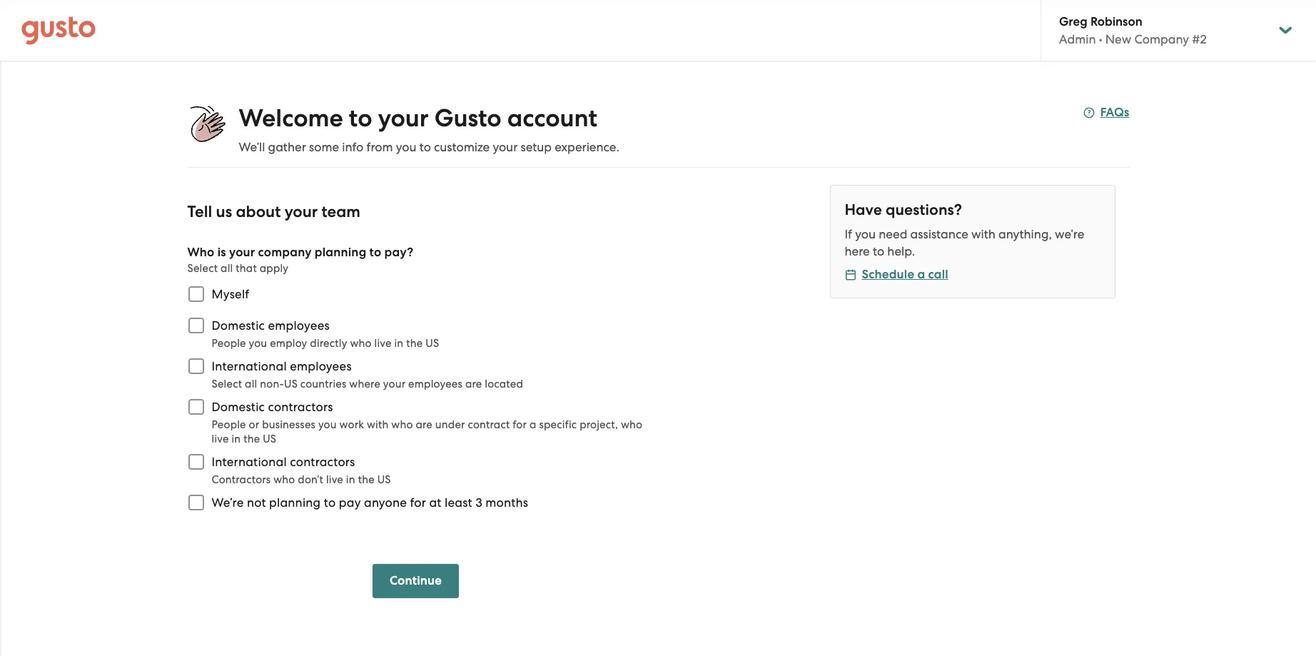 Task type: vqa. For each thing, say whether or not it's contained in the screenshot.
earn
no



Task type: describe. For each thing, give the bounding box(es) containing it.
1 vertical spatial select
[[212, 378, 242, 391]]

continue button
[[373, 564, 459, 598]]

you down domestic employees
[[249, 337, 267, 350]]

international for international employees
[[212, 359, 287, 373]]

people for domestic employees
[[212, 337, 246, 350]]

gather
[[268, 140, 306, 154]]

pay?
[[385, 245, 414, 260]]

domestic for domestic contractors
[[212, 400, 265, 414]]

who
[[187, 245, 215, 260]]

to inside who is your company planning to pay? select all that apply
[[370, 245, 382, 260]]

tell
[[187, 202, 212, 221]]

anything,
[[999, 227, 1052, 241]]

don't
[[298, 473, 324, 486]]

welcome to your gusto account we'll gather some info from you to customize your setup experience.
[[239, 104, 620, 154]]

international for international contractors
[[212, 455, 287, 469]]

We're not planning to pay anyone for at least 3 months checkbox
[[180, 487, 212, 518]]

all inside who is your company planning to pay? select all that apply
[[221, 262, 233, 275]]

greg robinson admin • new company #2
[[1060, 14, 1207, 46]]

select inside who is your company planning to pay? select all that apply
[[187, 262, 218, 275]]

where
[[349, 378, 381, 391]]

your up from
[[378, 104, 429, 133]]

•
[[1100, 32, 1103, 46]]

a inside people or businesses you work with who are under contract for a specific project, who live in the us
[[530, 418, 537, 431]]

here
[[845, 244, 870, 259]]

welcome
[[239, 104, 343, 133]]

admin
[[1060, 32, 1097, 46]]

questions?
[[886, 201, 963, 219]]

your inside who is your company planning to pay? select all that apply
[[229, 245, 255, 260]]

people or businesses you work with who are under contract for a specific project, who live in the us
[[212, 418, 643, 446]]

assistance
[[911, 227, 969, 241]]

people you employ directly who live in the us
[[212, 337, 439, 350]]

team
[[322, 202, 361, 221]]

#2
[[1193, 32, 1207, 46]]

need
[[879, 227, 908, 241]]

setup
[[521, 140, 552, 154]]

about
[[236, 202, 281, 221]]

to left pay
[[324, 496, 336, 510]]

work
[[340, 418, 364, 431]]

if you need assistance with anything, we're here to help.
[[845, 227, 1085, 259]]

you inside if you need assistance with anything, we're here to help.
[[856, 227, 876, 241]]

gusto
[[435, 104, 502, 133]]

experience.
[[555, 140, 620, 154]]

1 horizontal spatial are
[[466, 378, 482, 391]]

we're
[[212, 496, 244, 510]]

customize
[[434, 140, 490, 154]]

Domestic contractors checkbox
[[180, 391, 212, 423]]

apply
[[260, 262, 289, 275]]

International employees checkbox
[[180, 351, 212, 382]]

schedule
[[862, 267, 915, 282]]

info
[[342, 140, 364, 154]]

from
[[367, 140, 393, 154]]

myself
[[212, 287, 250, 301]]

employees for international employees
[[290, 359, 352, 373]]

project,
[[580, 418, 618, 431]]

some
[[309, 140, 339, 154]]

if
[[845, 227, 853, 241]]

anyone
[[364, 496, 407, 510]]

a inside button
[[918, 267, 926, 282]]

greg
[[1060, 14, 1088, 29]]

your right where
[[383, 378, 406, 391]]

with inside if you need assistance with anything, we're here to help.
[[972, 227, 996, 241]]

who right directly
[[350, 337, 372, 350]]

at
[[429, 496, 442, 510]]

3
[[476, 496, 483, 510]]

we're
[[1055, 227, 1085, 241]]

International contractors checkbox
[[180, 446, 212, 478]]

us
[[216, 202, 232, 221]]

2 horizontal spatial the
[[407, 337, 423, 350]]

for inside people or businesses you work with who are under contract for a specific project, who live in the us
[[513, 418, 527, 431]]

company
[[258, 245, 312, 260]]

located
[[485, 378, 523, 391]]



Task type: locate. For each thing, give the bounding box(es) containing it.
home image
[[21, 16, 96, 45]]

1 vertical spatial for
[[410, 496, 426, 510]]

1 horizontal spatial for
[[513, 418, 527, 431]]

to up info
[[349, 104, 372, 133]]

to
[[349, 104, 372, 133], [420, 140, 431, 154], [873, 244, 885, 259], [370, 245, 382, 260], [324, 496, 336, 510]]

are left located
[[466, 378, 482, 391]]

specific
[[539, 418, 577, 431]]

1 vertical spatial domestic
[[212, 400, 265, 414]]

0 horizontal spatial all
[[221, 262, 233, 275]]

international
[[212, 359, 287, 373], [212, 455, 287, 469]]

new
[[1106, 32, 1132, 46]]

to left 'customize'
[[420, 140, 431, 154]]

for left at
[[410, 496, 426, 510]]

who
[[350, 337, 372, 350], [392, 418, 413, 431], [621, 418, 643, 431], [274, 473, 295, 486]]

in
[[395, 337, 404, 350], [232, 433, 241, 446], [346, 473, 355, 486]]

contractors up businesses
[[268, 400, 333, 414]]

you inside welcome to your gusto account we'll gather some info from you to customize your setup experience.
[[396, 140, 417, 154]]

domestic up or
[[212, 400, 265, 414]]

help.
[[888, 244, 916, 259]]

in up pay
[[346, 473, 355, 486]]

continue
[[390, 573, 442, 588]]

planning down contractors who don't live in the us
[[269, 496, 321, 510]]

people for domestic contractors
[[212, 418, 246, 431]]

employ
[[270, 337, 307, 350]]

people up international employees option
[[212, 337, 246, 350]]

contractors up don't
[[290, 455, 355, 469]]

1 vertical spatial a
[[530, 418, 537, 431]]

2 people from the top
[[212, 418, 246, 431]]

company
[[1135, 32, 1190, 46]]

not
[[247, 496, 266, 510]]

employees up under
[[409, 378, 463, 391]]

1 vertical spatial are
[[416, 418, 433, 431]]

international up non-
[[212, 359, 287, 373]]

domestic contractors
[[212, 400, 333, 414]]

select down who
[[187, 262, 218, 275]]

domestic down myself
[[212, 318, 265, 333]]

your
[[378, 104, 429, 133], [493, 140, 518, 154], [285, 202, 318, 221], [229, 245, 255, 260], [383, 378, 406, 391]]

international up contractors
[[212, 455, 287, 469]]

are inside people or businesses you work with who are under contract for a specific project, who live in the us
[[416, 418, 433, 431]]

businesses
[[262, 418, 316, 431]]

international contractors
[[212, 455, 355, 469]]

call
[[929, 267, 949, 282]]

0 vertical spatial all
[[221, 262, 233, 275]]

that
[[236, 262, 257, 275]]

who is your company planning to pay? select all that apply
[[187, 245, 414, 275]]

a left call
[[918, 267, 926, 282]]

you right if
[[856, 227, 876, 241]]

you inside people or businesses you work with who are under contract for a specific project, who live in the us
[[318, 418, 337, 431]]

live up the select all non-us countries where your employees are located
[[375, 337, 392, 350]]

schedule a call button
[[845, 266, 949, 284]]

are left under
[[416, 418, 433, 431]]

select
[[187, 262, 218, 275], [212, 378, 242, 391]]

2 vertical spatial live
[[326, 473, 343, 486]]

the inside people or businesses you work with who are under contract for a specific project, who live in the us
[[244, 433, 260, 446]]

select up 'domestic contractors' option
[[212, 378, 242, 391]]

0 vertical spatial a
[[918, 267, 926, 282]]

have questions?
[[845, 201, 963, 219]]

domestic employees
[[212, 318, 330, 333]]

in inside people or businesses you work with who are under contract for a specific project, who live in the us
[[232, 433, 241, 446]]

faqs button
[[1084, 104, 1130, 121]]

in up the select all non-us countries where your employees are located
[[395, 337, 404, 350]]

0 horizontal spatial for
[[410, 496, 426, 510]]

0 vertical spatial domestic
[[212, 318, 265, 333]]

people inside people or businesses you work with who are under contract for a specific project, who live in the us
[[212, 418, 246, 431]]

contractors
[[268, 400, 333, 414], [290, 455, 355, 469]]

robinson
[[1091, 14, 1143, 29]]

people left or
[[212, 418, 246, 431]]

0 vertical spatial employees
[[268, 318, 330, 333]]

with inside people or businesses you work with who are under contract for a specific project, who live in the us
[[367, 418, 389, 431]]

the
[[407, 337, 423, 350], [244, 433, 260, 446], [358, 473, 375, 486]]

contractors for domestic contractors
[[268, 400, 333, 414]]

Domestic employees checkbox
[[180, 310, 212, 341]]

domestic for domestic employees
[[212, 318, 265, 333]]

account
[[508, 104, 598, 133]]

we're not planning to pay anyone for at least 3 months
[[212, 496, 529, 510]]

have
[[845, 201, 882, 219]]

people
[[212, 337, 246, 350], [212, 418, 246, 431]]

0 vertical spatial contractors
[[268, 400, 333, 414]]

2 domestic from the top
[[212, 400, 265, 414]]

you
[[396, 140, 417, 154], [856, 227, 876, 241], [249, 337, 267, 350], [318, 418, 337, 431]]

1 international from the top
[[212, 359, 287, 373]]

is
[[218, 245, 226, 260]]

live up international contractors option at the bottom of the page
[[212, 433, 229, 446]]

employees up "countries"
[[290, 359, 352, 373]]

0 vertical spatial the
[[407, 337, 423, 350]]

for right contract
[[513, 418, 527, 431]]

directly
[[310, 337, 347, 350]]

domestic
[[212, 318, 265, 333], [212, 400, 265, 414]]

your left setup on the left top
[[493, 140, 518, 154]]

the down or
[[244, 433, 260, 446]]

1 vertical spatial contractors
[[290, 455, 355, 469]]

are
[[466, 378, 482, 391], [416, 418, 433, 431]]

select all non-us countries where your employees are located
[[212, 378, 523, 391]]

with
[[972, 227, 996, 241], [367, 418, 389, 431]]

who left under
[[392, 418, 413, 431]]

least
[[445, 496, 473, 510]]

2 vertical spatial in
[[346, 473, 355, 486]]

1 vertical spatial planning
[[269, 496, 321, 510]]

who right project,
[[621, 418, 643, 431]]

2 horizontal spatial in
[[395, 337, 404, 350]]

or
[[249, 418, 259, 431]]

1 vertical spatial with
[[367, 418, 389, 431]]

you left "work"
[[318, 418, 337, 431]]

2 vertical spatial employees
[[409, 378, 463, 391]]

tell us about your team
[[187, 202, 361, 221]]

0 vertical spatial in
[[395, 337, 404, 350]]

0 vertical spatial planning
[[315, 245, 367, 260]]

contractors who don't live in the us
[[212, 473, 391, 486]]

planning inside who is your company planning to pay? select all that apply
[[315, 245, 367, 260]]

1 people from the top
[[212, 337, 246, 350]]

all down is
[[221, 262, 233, 275]]

with left anything,
[[972, 227, 996, 241]]

all
[[221, 262, 233, 275], [245, 378, 257, 391]]

to inside if you need assistance with anything, we're here to help.
[[873, 244, 885, 259]]

0 vertical spatial with
[[972, 227, 996, 241]]

1 horizontal spatial all
[[245, 378, 257, 391]]

your up that
[[229, 245, 255, 260]]

us inside people or businesses you work with who are under contract for a specific project, who live in the us
[[263, 433, 276, 446]]

international employees
[[212, 359, 352, 373]]

planning
[[315, 245, 367, 260], [269, 496, 321, 510]]

0 vertical spatial select
[[187, 262, 218, 275]]

live
[[375, 337, 392, 350], [212, 433, 229, 446], [326, 473, 343, 486]]

the up we're not planning to pay anyone for at least 3 months
[[358, 473, 375, 486]]

0 horizontal spatial a
[[530, 418, 537, 431]]

pay
[[339, 496, 361, 510]]

live inside people or businesses you work with who are under contract for a specific project, who live in the us
[[212, 433, 229, 446]]

0 vertical spatial international
[[212, 359, 287, 373]]

1 horizontal spatial with
[[972, 227, 996, 241]]

countries
[[301, 378, 347, 391]]

0 horizontal spatial live
[[212, 433, 229, 446]]

contract
[[468, 418, 510, 431]]

Myself checkbox
[[180, 279, 212, 310]]

0 horizontal spatial are
[[416, 418, 433, 431]]

1 vertical spatial people
[[212, 418, 246, 431]]

all left non-
[[245, 378, 257, 391]]

non-
[[260, 378, 284, 391]]

contractors for international contractors
[[290, 455, 355, 469]]

0 vertical spatial live
[[375, 337, 392, 350]]

1 horizontal spatial a
[[918, 267, 926, 282]]

1 vertical spatial all
[[245, 378, 257, 391]]

under
[[435, 418, 465, 431]]

who down international contractors at bottom
[[274, 473, 295, 486]]

a left specific
[[530, 418, 537, 431]]

0 vertical spatial people
[[212, 337, 246, 350]]

2 horizontal spatial live
[[375, 337, 392, 350]]

in up contractors
[[232, 433, 241, 446]]

live right don't
[[326, 473, 343, 486]]

1 horizontal spatial the
[[358, 473, 375, 486]]

employees
[[268, 318, 330, 333], [290, 359, 352, 373], [409, 378, 463, 391]]

1 vertical spatial international
[[212, 455, 287, 469]]

you right from
[[396, 140, 417, 154]]

0 horizontal spatial with
[[367, 418, 389, 431]]

the up the select all non-us countries where your employees are located
[[407, 337, 423, 350]]

1 horizontal spatial live
[[326, 473, 343, 486]]

1 vertical spatial employees
[[290, 359, 352, 373]]

1 vertical spatial the
[[244, 433, 260, 446]]

months
[[486, 496, 529, 510]]

1 horizontal spatial in
[[346, 473, 355, 486]]

1 vertical spatial in
[[232, 433, 241, 446]]

employees for domestic employees
[[268, 318, 330, 333]]

employees up employ
[[268, 318, 330, 333]]

2 vertical spatial the
[[358, 473, 375, 486]]

0 vertical spatial are
[[466, 378, 482, 391]]

with right "work"
[[367, 418, 389, 431]]

to right here
[[873, 244, 885, 259]]

0 vertical spatial for
[[513, 418, 527, 431]]

us
[[426, 337, 439, 350], [284, 378, 298, 391], [263, 433, 276, 446], [378, 473, 391, 486]]

we'll
[[239, 140, 265, 154]]

2 international from the top
[[212, 455, 287, 469]]

a
[[918, 267, 926, 282], [530, 418, 537, 431]]

faqs
[[1101, 105, 1130, 120]]

1 domestic from the top
[[212, 318, 265, 333]]

0 horizontal spatial in
[[232, 433, 241, 446]]

planning down team
[[315, 245, 367, 260]]

contractors
[[212, 473, 271, 486]]

to left pay? at the left of the page
[[370, 245, 382, 260]]

your left team
[[285, 202, 318, 221]]

0 horizontal spatial the
[[244, 433, 260, 446]]

1 vertical spatial live
[[212, 433, 229, 446]]

schedule a call
[[862, 267, 949, 282]]



